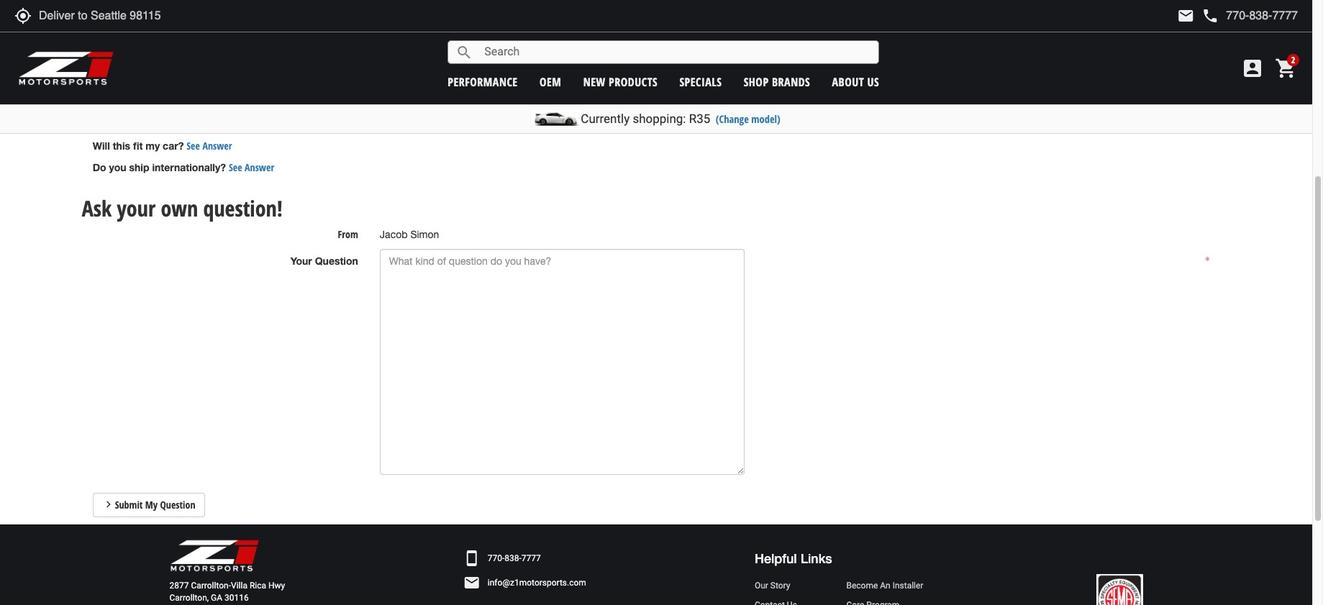 Task type: describe. For each thing, give the bounding box(es) containing it.
Your Question text field
[[380, 249, 745, 475]]

submit
[[115, 498, 143, 512]]

z1 motorsports logo image
[[18, 50, 115, 86]]

new products
[[583, 74, 658, 90]]

you
[[109, 162, 126, 174]]

model)
[[752, 112, 781, 126]]

(change
[[716, 112, 749, 126]]

us
[[868, 74, 880, 90]]

our story
[[755, 581, 791, 591]]

own
[[161, 194, 198, 223]]

0 vertical spatial answer
[[203, 139, 232, 153]]

brands
[[772, 74, 811, 90]]

helpful
[[755, 551, 797, 567]]

installer
[[893, 581, 924, 591]]

become
[[847, 581, 878, 591]]

see answer link for see
[[187, 139, 232, 153]]

to
[[1116, 23, 1125, 37]]

r35
[[689, 112, 711, 126]]

common questions...
[[93, 61, 275, 91]]

will
[[93, 140, 110, 152]]

search
[[456, 44, 473, 61]]

chevron_right
[[102, 498, 115, 511]]

shopping_cart for shopping_cart add to cart
[[1086, 23, 1099, 36]]

2877 carrollton-villa rica hwy carrollton, ga 30116
[[170, 581, 285, 603]]

2877
[[170, 581, 189, 591]]

oem
[[540, 74, 562, 90]]

shopping_cart add to cart
[[1086, 23, 1143, 37]]

your
[[291, 255, 312, 267]]

your question
[[291, 255, 358, 267]]

about
[[832, 74, 865, 90]]

question!
[[203, 194, 283, 223]]

specials
[[680, 74, 722, 90]]

sema member logo image
[[1097, 574, 1143, 605]]

0 horizontal spatial see
[[187, 139, 200, 153]]

about us
[[832, 74, 880, 90]]

chevron_right submit my question
[[102, 498, 195, 512]]

phone link
[[1202, 7, 1298, 24]]

smartphone
[[463, 550, 481, 567]]

specials link
[[680, 74, 722, 90]]

our story link
[[755, 580, 832, 592]]

do
[[93, 162, 106, 174]]

rica
[[250, 581, 266, 591]]

an
[[880, 581, 891, 591]]

add
[[1099, 23, 1114, 37]]

helpful links
[[755, 551, 833, 567]]

questions...
[[174, 61, 275, 91]]

7777
[[522, 553, 541, 563]]

hwy
[[268, 581, 285, 591]]

shopping_cart for shopping_cart
[[1275, 57, 1298, 80]]

currently
[[581, 112, 630, 126]]

mail
[[1178, 7, 1195, 24]]

770-
[[488, 553, 505, 563]]

new products link
[[583, 74, 658, 90]]

email
[[463, 575, 481, 592]]

carrollton,
[[170, 593, 209, 603]]

z1 company logo image
[[170, 539, 259, 573]]



Task type: locate. For each thing, give the bounding box(es) containing it.
my
[[145, 498, 158, 512]]

(change model) link
[[716, 112, 781, 126]]

ask your own question!
[[82, 194, 283, 223]]

1 horizontal spatial answer
[[245, 161, 274, 174]]

fit
[[133, 140, 143, 152]]

0 vertical spatial question
[[315, 255, 358, 267]]

performance link
[[448, 74, 518, 90]]

1 vertical spatial shopping_cart
[[1275, 57, 1298, 80]]

info@z1motorsports.com link
[[488, 577, 587, 589]]

ask
[[82, 194, 112, 223]]

shop
[[744, 74, 769, 90]]

become an installer
[[847, 581, 924, 591]]

car?
[[163, 140, 184, 152]]

shop brands link
[[744, 74, 811, 90]]

my_location
[[14, 7, 32, 24]]

info@z1motorsports.com
[[488, 578, 587, 588]]

see answer link up question!
[[229, 161, 274, 174]]

my
[[146, 140, 160, 152]]

shopping_cart inside the shopping_cart add to cart
[[1086, 23, 1099, 36]]

1 horizontal spatial see
[[229, 161, 242, 174]]

Search search field
[[473, 41, 879, 63]]

0 horizontal spatial shopping_cart
[[1086, 23, 1099, 36]]

770-838-7777 link
[[488, 553, 541, 565]]

1 vertical spatial see answer link
[[229, 161, 274, 174]]

smartphone 770-838-7777
[[463, 550, 541, 567]]

account_box
[[1242, 57, 1265, 80]]

jacob simon
[[380, 229, 439, 241]]

question
[[315, 255, 358, 267], [160, 498, 195, 512]]

new
[[583, 74, 606, 90]]

838-
[[505, 553, 522, 563]]

0 horizontal spatial answer
[[203, 139, 232, 153]]

email info@z1motorsports.com
[[463, 575, 587, 592]]

oem link
[[540, 74, 562, 90]]

shop brands
[[744, 74, 811, 90]]

products
[[609, 74, 658, 90]]

links
[[801, 551, 833, 567]]

0 vertical spatial see
[[187, 139, 200, 153]]

answer
[[203, 139, 232, 153], [245, 161, 274, 174]]

see right car?
[[187, 139, 200, 153]]

see answer link
[[187, 139, 232, 153], [229, 161, 274, 174]]

see answer link for answer
[[229, 161, 274, 174]]

0 horizontal spatial question
[[160, 498, 195, 512]]

common
[[93, 61, 168, 91]]

1 vertical spatial question
[[160, 498, 195, 512]]

ship
[[129, 162, 149, 174]]

shopping_cart left to
[[1086, 23, 1099, 36]]

your
[[117, 194, 155, 223]]

shopping_cart right account_box
[[1275, 57, 1298, 80]]

answer up internationally? at left top
[[203, 139, 232, 153]]

jacob
[[380, 229, 408, 241]]

from
[[338, 228, 358, 241]]

see up question!
[[229, 161, 242, 174]]

phone
[[1202, 7, 1220, 24]]

30116
[[225, 593, 249, 603]]

1 horizontal spatial shopping_cart
[[1275, 57, 1298, 80]]

0 vertical spatial shopping_cart
[[1086, 23, 1099, 36]]

about us link
[[832, 74, 880, 90]]

see
[[187, 139, 200, 153], [229, 161, 242, 174]]

internationally?
[[152, 162, 226, 174]]

mail phone
[[1178, 7, 1220, 24]]

1 vertical spatial see
[[229, 161, 242, 174]]

story
[[771, 581, 791, 591]]

will this fit my car? see answer
[[93, 139, 232, 153]]

1 horizontal spatial question
[[315, 255, 358, 267]]

0 vertical spatial see answer link
[[187, 139, 232, 153]]

mail link
[[1178, 7, 1195, 24]]

become an installer link
[[847, 580, 928, 592]]

answer up question!
[[245, 161, 274, 174]]

see answer link up internationally? at left top
[[187, 139, 232, 153]]

question down "from"
[[315, 255, 358, 267]]

carrollton-
[[191, 581, 231, 591]]

shopping_cart link
[[1272, 57, 1298, 80]]

performance
[[448, 74, 518, 90]]

do you ship internationally? see answer
[[93, 161, 274, 174]]

account_box link
[[1238, 57, 1268, 80]]

ga
[[211, 593, 222, 603]]

shopping_cart
[[1086, 23, 1099, 36], [1275, 57, 1298, 80]]

shopping:
[[633, 112, 686, 126]]

our
[[755, 581, 769, 591]]

this
[[113, 140, 130, 152]]

currently shopping: r35 (change model)
[[581, 112, 781, 126]]

simon
[[411, 229, 439, 241]]

villa
[[231, 581, 248, 591]]

cart
[[1127, 23, 1143, 37]]

1 vertical spatial answer
[[245, 161, 274, 174]]

question right my
[[160, 498, 195, 512]]



Task type: vqa. For each thing, say whether or not it's contained in the screenshot.
the left Bolt
no



